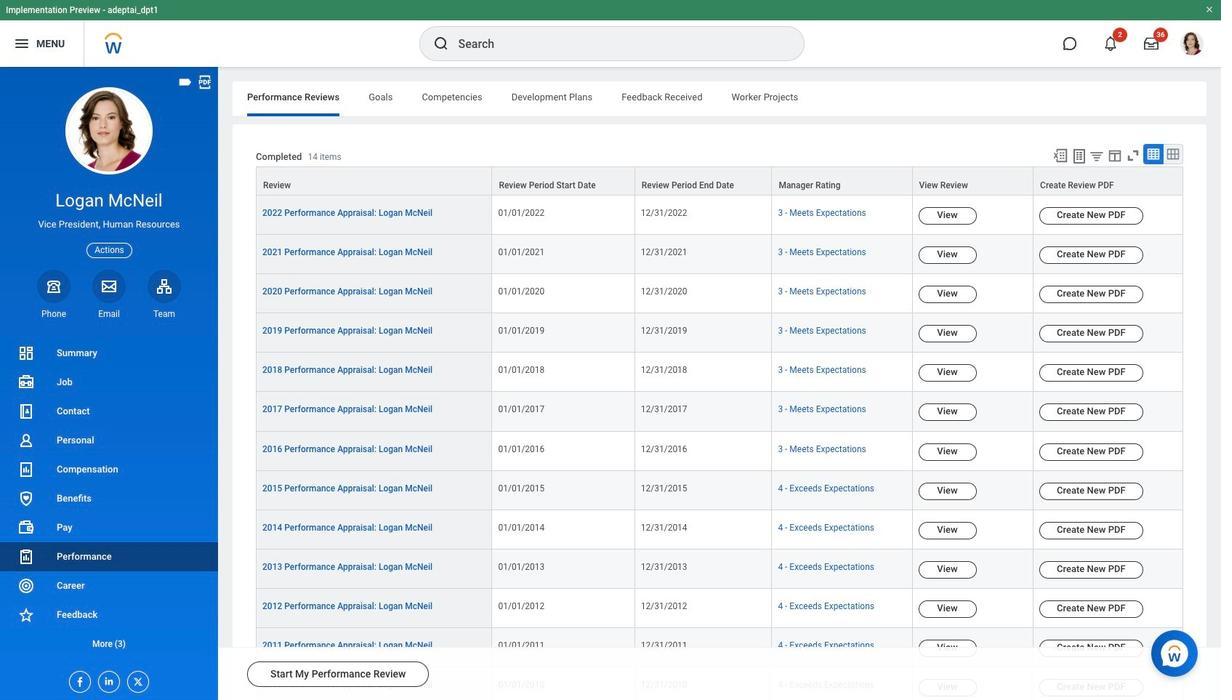 Task type: locate. For each thing, give the bounding box(es) containing it.
13 row from the top
[[256, 628, 1184, 668]]

export to worksheets image
[[1071, 148, 1089, 165]]

4 row from the top
[[256, 274, 1184, 314]]

8 row from the top
[[256, 432, 1184, 471]]

toolbar
[[1046, 144, 1184, 167]]

tag image
[[177, 74, 193, 90]]

tab list
[[233, 81, 1207, 116]]

7 row from the top
[[256, 392, 1184, 432]]

10 row from the top
[[256, 510, 1184, 550]]

export to excel image
[[1053, 148, 1069, 164]]

row
[[256, 167, 1184, 196], [256, 196, 1184, 235], [256, 235, 1184, 274], [256, 274, 1184, 314], [256, 314, 1184, 353], [256, 353, 1184, 392], [256, 392, 1184, 432], [256, 432, 1184, 471], [256, 471, 1184, 510], [256, 510, 1184, 550], [256, 550, 1184, 589], [256, 589, 1184, 628], [256, 628, 1184, 668], [256, 668, 1184, 700]]

table image
[[1147, 147, 1161, 161]]

facebook image
[[70, 672, 86, 688]]

9 row from the top
[[256, 471, 1184, 510]]

profile logan mcneil image
[[1181, 32, 1204, 58]]

career image
[[17, 577, 35, 595]]

fullscreen image
[[1126, 148, 1142, 164]]

14 row from the top
[[256, 668, 1184, 700]]

personal image
[[17, 432, 35, 449]]

banner
[[0, 0, 1222, 67]]

click to view/edit grid preferences image
[[1108, 148, 1123, 164]]

contact image
[[17, 403, 35, 420]]

view team image
[[156, 278, 173, 295]]

search image
[[432, 35, 450, 52]]

list
[[0, 339, 218, 659]]

6 row from the top
[[256, 353, 1184, 392]]

view printable version (pdf) image
[[197, 74, 213, 90]]

email logan mcneil element
[[92, 308, 126, 320]]

expand table image
[[1166, 147, 1181, 161]]



Task type: vqa. For each thing, say whether or not it's contained in the screenshot.
eighth row from the bottom of the page
yes



Task type: describe. For each thing, give the bounding box(es) containing it.
1 row from the top
[[256, 167, 1184, 196]]

2 row from the top
[[256, 196, 1184, 235]]

feedback image
[[17, 606, 35, 624]]

5 row from the top
[[256, 314, 1184, 353]]

Search Workday  search field
[[458, 28, 774, 60]]

linkedin image
[[99, 672, 115, 687]]

3 row from the top
[[256, 235, 1184, 274]]

notifications large image
[[1104, 36, 1118, 51]]

compensation image
[[17, 461, 35, 478]]

12 row from the top
[[256, 589, 1184, 628]]

select to filter grid data image
[[1089, 148, 1105, 164]]

navigation pane region
[[0, 67, 218, 700]]

inbox large image
[[1145, 36, 1159, 51]]

x image
[[128, 672, 144, 688]]

benefits image
[[17, 490, 35, 508]]

phone logan mcneil element
[[37, 308, 71, 320]]

mail image
[[100, 278, 118, 295]]

summary image
[[17, 345, 35, 362]]

performance image
[[17, 548, 35, 566]]

team logan mcneil element
[[148, 308, 181, 320]]

close environment banner image
[[1206, 5, 1214, 14]]

pay image
[[17, 519, 35, 537]]

11 row from the top
[[256, 550, 1184, 589]]

justify image
[[13, 35, 31, 52]]

job image
[[17, 374, 35, 391]]

phone image
[[44, 278, 64, 295]]



